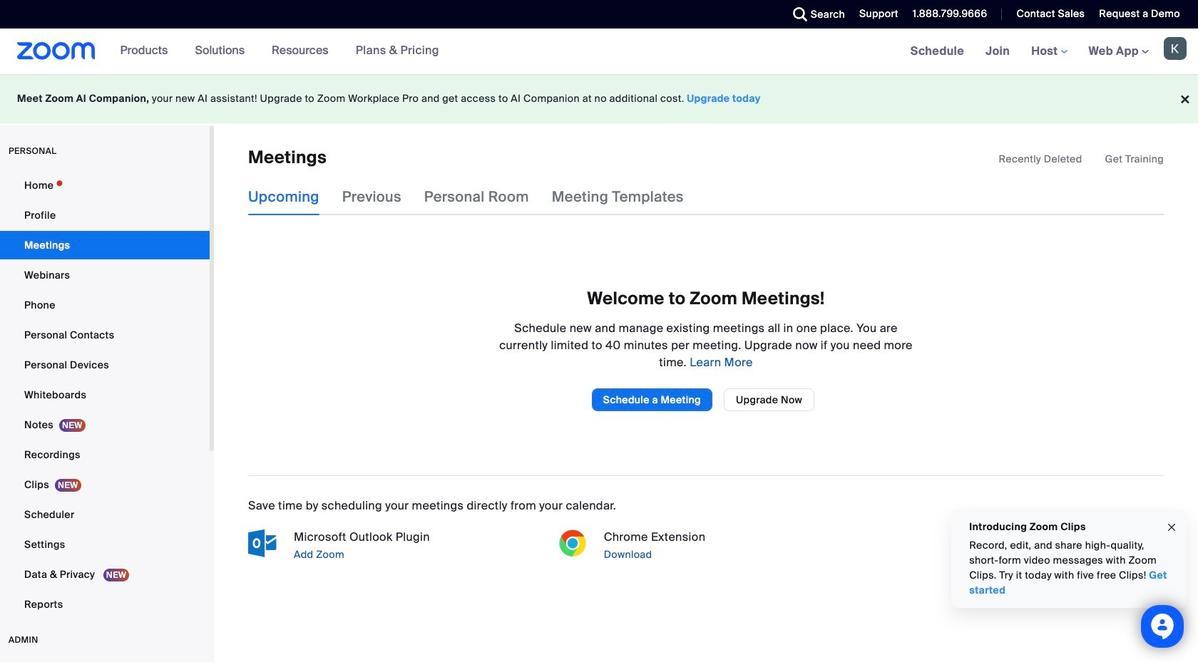 Task type: vqa. For each thing, say whether or not it's contained in the screenshot.
thumbnail of Kendall Parks 3/7/2024, 5:11:18 PM on the left bottom
no



Task type: describe. For each thing, give the bounding box(es) containing it.
meetings navigation
[[900, 29, 1199, 75]]

tabs of meeting tab list
[[248, 179, 707, 216]]

close image
[[1167, 520, 1178, 536]]



Task type: locate. For each thing, give the bounding box(es) containing it.
profile picture image
[[1164, 37, 1187, 60]]

product information navigation
[[110, 29, 450, 74]]

zoom logo image
[[17, 42, 95, 60]]

footer
[[0, 74, 1199, 123]]

application
[[999, 152, 1164, 166]]

banner
[[0, 29, 1199, 75]]

personal menu menu
[[0, 171, 210, 621]]



